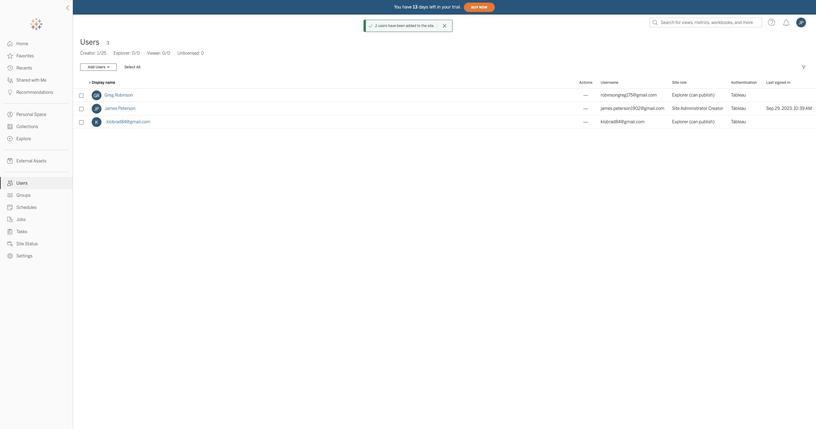 Task type: describe. For each thing, give the bounding box(es) containing it.
row containing james peterson
[[73, 102, 816, 115]]

with
[[31, 78, 40, 83]]

cell for klobrad84@gmail.com
[[763, 115, 816, 129]]

to
[[417, 24, 421, 28]]

last
[[766, 80, 774, 85]]

main navigation. press the up and down arrow keys to access links. element
[[0, 38, 73, 262]]

assets
[[33, 159, 46, 164]]

grid containing greg robinson
[[73, 77, 816, 429]]

jobs
[[16, 217, 26, 222]]

.
[[104, 119, 106, 125]]

last signed in
[[766, 80, 790, 85]]

2 users have been added to the site.
[[375, 24, 435, 28]]

navigation panel element
[[0, 18, 73, 262]]

site administrator creator
[[672, 106, 723, 111]]

recommendations
[[16, 90, 53, 95]]

explorer: 0/0
[[114, 51, 140, 56]]

explorer for robinsongreg175@gmail.com
[[672, 93, 688, 98]]

settings link
[[0, 250, 73, 262]]

personal space link
[[0, 108, 73, 121]]

2023,
[[782, 106, 793, 111]]

by text only_f5he34f image for favorites
[[7, 53, 13, 59]]

favorites
[[16, 53, 34, 59]]

greg robinson
[[104, 93, 133, 98]]

users link
[[0, 177, 73, 189]]

by text only_f5he34f image for settings
[[7, 253, 13, 259]]

by text only_f5he34f image for shared with me
[[7, 77, 13, 83]]

site role
[[672, 80, 687, 85]]

explorer for klobrad84@gmail.com
[[672, 119, 688, 125]]

13
[[413, 4, 418, 10]]

2
[[375, 24, 377, 28]]

(can for robinsongreg175@gmail.com
[[689, 93, 698, 98]]

schedules
[[16, 205, 37, 210]]

personal
[[16, 112, 33, 117]]

trial.
[[452, 4, 461, 10]]

add users button
[[80, 63, 117, 71]]

by text only_f5he34f image for users
[[7, 180, 13, 186]]

unlicensed: 0
[[177, 51, 204, 56]]

by text only_f5he34f image for explore
[[7, 136, 13, 142]]

actions
[[579, 80, 593, 85]]

status
[[25, 241, 38, 247]]

unlicensed:
[[177, 51, 200, 56]]

external
[[16, 159, 32, 164]]

0
[[201, 51, 204, 56]]

me
[[41, 78, 47, 83]]

been
[[397, 24, 405, 28]]

creator: 1/25
[[80, 51, 106, 56]]

viewer:
[[147, 51, 161, 56]]

james peterson link
[[104, 102, 136, 115]]

by text only_f5he34f image for schedules
[[7, 205, 13, 210]]

users inside dropdown button
[[96, 65, 106, 69]]

display name
[[92, 80, 115, 85]]

add
[[88, 65, 95, 69]]

peterson
[[118, 106, 136, 111]]

collections
[[16, 124, 38, 129]]

all
[[136, 65, 141, 69]]

1/25
[[97, 51, 106, 56]]

have inside alert
[[388, 24, 396, 28]]

buy
[[471, 5, 478, 9]]

users inside the main navigation. press the up and down arrow keys to access links. element
[[16, 181, 28, 186]]

0 vertical spatial users
[[80, 38, 99, 46]]

select
[[124, 65, 135, 69]]

external assets
[[16, 159, 46, 164]]

your
[[442, 4, 451, 10]]

the
[[421, 24, 427, 28]]

2 klobrad84@gmail.com from the left
[[601, 119, 645, 125]]

authentication
[[731, 80, 757, 85]]

schedules link
[[0, 201, 73, 214]]

cell for robinsongreg175@gmail.com
[[763, 89, 816, 102]]

buy now button
[[464, 2, 495, 12]]

robinson
[[115, 93, 133, 98]]

sep 29, 2023, 10:39 am
[[766, 106, 812, 111]]

users
[[378, 24, 387, 28]]

robinsongreg175@gmail.com
[[601, 93, 657, 98]]

row containing greg robinson
[[73, 89, 816, 102]]

favorites link
[[0, 50, 73, 62]]

1 klobrad84@gmail.com from the left
[[106, 119, 150, 125]]

external assets link
[[0, 155, 73, 167]]

0/0 for explorer: 0/0
[[132, 51, 140, 56]]

personal space
[[16, 112, 46, 117]]

by text only_f5he34f image for site status
[[7, 241, 13, 247]]



Task type: vqa. For each thing, say whether or not it's contained in the screenshot.
second No from the top of the page
no



Task type: locate. For each thing, give the bounding box(es) containing it.
7 by text only_f5he34f image from the top
[[7, 241, 13, 247]]

0/0
[[132, 51, 140, 56], [162, 51, 170, 56]]

explore
[[16, 136, 31, 142]]

explorer down "administrator" on the right
[[672, 119, 688, 125]]

0 horizontal spatial in
[[437, 4, 441, 10]]

creator
[[709, 106, 723, 111]]

added
[[406, 24, 416, 28]]

1 vertical spatial publish)
[[699, 119, 715, 125]]

1 (can from the top
[[689, 93, 698, 98]]

2 vertical spatial users
[[16, 181, 28, 186]]

row group
[[73, 89, 816, 129]]

by text only_f5he34f image inside recommendations link
[[7, 90, 13, 95]]

klobrad84@gmail.com
[[106, 119, 150, 125], [601, 119, 645, 125]]

site status
[[16, 241, 38, 247]]

by text only_f5he34f image for external assets
[[7, 158, 13, 164]]

1 by text only_f5he34f image from the top
[[7, 77, 13, 83]]

0 horizontal spatial 0/0
[[132, 51, 140, 56]]

left
[[429, 4, 436, 10]]

1 tableau from the top
[[731, 93, 746, 98]]

cell up sep 29, 2023, 10:39 am
[[763, 89, 816, 102]]

by text only_f5he34f image inside shared with me link
[[7, 77, 13, 83]]

by text only_f5he34f image inside the external assets link
[[7, 158, 13, 164]]

. klobrad84@gmail.com
[[104, 119, 150, 125]]

explorer (can publish) down "administrator" on the right
[[672, 119, 715, 125]]

recents link
[[0, 62, 73, 74]]

3 tableau from the top
[[731, 119, 746, 125]]

0 vertical spatial cell
[[763, 89, 816, 102]]

users up "creator:"
[[80, 38, 99, 46]]

collections link
[[0, 121, 73, 133]]

0 horizontal spatial klobrad84@gmail.com
[[106, 119, 150, 125]]

site
[[672, 80, 679, 85], [672, 106, 680, 111], [16, 241, 24, 247]]

site.
[[428, 24, 435, 28]]

am
[[805, 106, 812, 111]]

6 by text only_f5he34f image from the top
[[7, 205, 13, 210]]

by text only_f5he34f image inside personal space link
[[7, 112, 13, 117]]

site left role
[[672, 80, 679, 85]]

1 vertical spatial explorer (can publish)
[[672, 119, 715, 125]]

publish) up site administrator creator on the right
[[699, 93, 715, 98]]

greg
[[104, 93, 114, 98]]

2 publish) from the top
[[699, 119, 715, 125]]

explorer:
[[114, 51, 131, 56]]

site status link
[[0, 238, 73, 250]]

shared with me link
[[0, 74, 73, 86]]

1 horizontal spatial 0/0
[[162, 51, 170, 56]]

by text only_f5he34f image inside home "link"
[[7, 41, 13, 46]]

10:39
[[794, 106, 805, 111]]

by text only_f5he34f image for personal space
[[7, 112, 13, 117]]

site left "administrator" on the right
[[672, 106, 680, 111]]

(can down "administrator" on the right
[[689, 119, 698, 125]]

by text only_f5he34f image left shared at the top of page
[[7, 77, 13, 83]]

1 row from the top
[[73, 89, 816, 102]]

4 by text only_f5he34f image from the top
[[7, 112, 13, 117]]

0 vertical spatial site
[[672, 80, 679, 85]]

tableau for klobrad84@gmail.com
[[731, 119, 746, 125]]

cell
[[763, 89, 816, 102], [763, 115, 816, 129]]

users right add
[[96, 65, 106, 69]]

2 by text only_f5he34f image from the top
[[7, 53, 13, 59]]

james peterson
[[104, 106, 136, 111]]

explore link
[[0, 133, 73, 145]]

klobrad84@gmail.com down james.peterson1902@gmail.com
[[601, 119, 645, 125]]

by text only_f5he34f image inside favorites link
[[7, 53, 13, 59]]

users up groups
[[16, 181, 28, 186]]

Search for views, metrics, workbooks, and more text field
[[650, 18, 762, 27]]

name
[[105, 80, 115, 85]]

0 vertical spatial explorer (can publish)
[[672, 93, 715, 98]]

0 horizontal spatial have
[[388, 24, 396, 28]]

explorer
[[672, 93, 688, 98], [672, 119, 688, 125]]

tasks
[[16, 229, 27, 234]]

row group containing greg robinson
[[73, 89, 816, 129]]

groups
[[16, 193, 31, 198]]

row containing . klobrad84@gmail.com
[[73, 115, 816, 129]]

3
[[107, 41, 109, 46]]

by text only_f5he34f image left explore
[[7, 136, 13, 142]]

tableau
[[731, 93, 746, 98], [731, 106, 746, 111], [731, 119, 746, 125]]

7 by text only_f5he34f image from the top
[[7, 217, 13, 222]]

1 vertical spatial tableau
[[731, 106, 746, 111]]

by text only_f5he34f image left 'external'
[[7, 158, 13, 164]]

klobrad84@gmail.com down peterson
[[106, 119, 150, 125]]

james.peterson1902@gmail.com
[[601, 106, 664, 111]]

by text only_f5he34f image left favorites
[[7, 53, 13, 59]]

5 by text only_f5he34f image from the top
[[7, 124, 13, 129]]

tableau for james.peterson1902@gmail.com
[[731, 106, 746, 111]]

1 vertical spatial explorer
[[672, 119, 688, 125]]

5 by text only_f5he34f image from the top
[[7, 180, 13, 186]]

tableau for robinsongreg175@gmail.com
[[731, 93, 746, 98]]

1 explorer (can publish) from the top
[[672, 93, 715, 98]]

1 vertical spatial in
[[787, 80, 790, 85]]

by text only_f5he34f image left collections
[[7, 124, 13, 129]]

buy now
[[471, 5, 487, 9]]

you have 13 days left in your trial.
[[394, 4, 461, 10]]

2 explorer from the top
[[672, 119, 688, 125]]

publish) for klobrad84@gmail.com
[[699, 119, 715, 125]]

by text only_f5he34f image inside users link
[[7, 180, 13, 186]]

by text only_f5he34f image left 'recommendations'
[[7, 90, 13, 95]]

by text only_f5he34f image left personal
[[7, 112, 13, 117]]

by text only_f5he34f image left schedules
[[7, 205, 13, 210]]

2 row from the top
[[73, 102, 816, 115]]

site inside the main navigation. press the up and down arrow keys to access links. element
[[16, 241, 24, 247]]

signed
[[775, 80, 786, 85]]

by text only_f5he34f image for tasks
[[7, 229, 13, 234]]

by text only_f5he34f image
[[7, 41, 13, 46], [7, 53, 13, 59], [7, 65, 13, 71], [7, 112, 13, 117], [7, 124, 13, 129], [7, 205, 13, 210], [7, 217, 13, 222], [7, 229, 13, 234]]

username
[[601, 80, 619, 85]]

by text only_f5he34f image inside the jobs link
[[7, 217, 13, 222]]

you
[[394, 4, 401, 10]]

2 tableau from the top
[[731, 106, 746, 111]]

2 explorer (can publish) from the top
[[672, 119, 715, 125]]

0 vertical spatial explorer
[[672, 93, 688, 98]]

by text only_f5he34f image left jobs
[[7, 217, 13, 222]]

1 cell from the top
[[763, 89, 816, 102]]

1 horizontal spatial klobrad84@gmail.com
[[601, 119, 645, 125]]

by text only_f5he34f image for home
[[7, 41, 13, 46]]

by text only_f5he34f image for recents
[[7, 65, 13, 71]]

in
[[437, 4, 441, 10], [787, 80, 790, 85]]

by text only_f5he34f image left groups
[[7, 193, 13, 198]]

select all button
[[120, 63, 145, 71]]

users
[[80, 38, 99, 46], [96, 65, 106, 69], [16, 181, 28, 186]]

by text only_f5he34f image inside recents link
[[7, 65, 13, 71]]

1 horizontal spatial have
[[402, 4, 412, 10]]

site for site role
[[672, 80, 679, 85]]

3 row from the top
[[73, 115, 816, 129]]

0 vertical spatial tableau
[[731, 93, 746, 98]]

by text only_f5he34f image inside schedules link
[[7, 205, 13, 210]]

0 vertical spatial have
[[402, 4, 412, 10]]

greg robinson link
[[104, 89, 133, 102]]

2 (can from the top
[[689, 119, 698, 125]]

2 vertical spatial tableau
[[731, 119, 746, 125]]

3 by text only_f5he34f image from the top
[[7, 65, 13, 71]]

2 0/0 from the left
[[162, 51, 170, 56]]

site for site administrator creator
[[672, 106, 680, 111]]

now
[[479, 5, 487, 9]]

select all
[[124, 65, 141, 69]]

0/0 right viewer:
[[162, 51, 170, 56]]

by text only_f5he34f image left site status
[[7, 241, 13, 247]]

1 vertical spatial cell
[[763, 115, 816, 129]]

viewer: 0/0
[[147, 51, 170, 56]]

by text only_f5he34f image inside site status link
[[7, 241, 13, 247]]

2 users have been added to the site. alert
[[375, 23, 435, 29]]

by text only_f5he34f image for groups
[[7, 193, 13, 198]]

explorer (can publish) for klobrad84@gmail.com
[[672, 119, 715, 125]]

have
[[402, 4, 412, 10], [388, 24, 396, 28]]

by text only_f5he34f image inside collections link
[[7, 124, 13, 129]]

1 vertical spatial have
[[388, 24, 396, 28]]

groups link
[[0, 189, 73, 201]]

role
[[680, 80, 687, 85]]

0 vertical spatial in
[[437, 4, 441, 10]]

explorer down site role
[[672, 93, 688, 98]]

by text only_f5he34f image
[[7, 77, 13, 83], [7, 90, 13, 95], [7, 136, 13, 142], [7, 158, 13, 164], [7, 180, 13, 186], [7, 193, 13, 198], [7, 241, 13, 247], [7, 253, 13, 259]]

0 vertical spatial publish)
[[699, 93, 715, 98]]

home link
[[0, 38, 73, 50]]

grid
[[73, 77, 816, 429]]

shared with me
[[16, 78, 47, 83]]

publish) for robinsongreg175@gmail.com
[[699, 93, 715, 98]]

by text only_f5he34f image for jobs
[[7, 217, 13, 222]]

by text only_f5he34f image for recommendations
[[7, 90, 13, 95]]

1 vertical spatial (can
[[689, 119, 698, 125]]

6 by text only_f5he34f image from the top
[[7, 193, 13, 198]]

by text only_f5he34f image up groups link
[[7, 180, 13, 186]]

by text only_f5he34f image inside groups link
[[7, 193, 13, 198]]

explorer (can publish)
[[672, 93, 715, 98], [672, 119, 715, 125]]

4 by text only_f5he34f image from the top
[[7, 158, 13, 164]]

by text only_f5he34f image inside tasks link
[[7, 229, 13, 234]]

tasks link
[[0, 226, 73, 238]]

8 by text only_f5he34f image from the top
[[7, 229, 13, 234]]

(can up "administrator" on the right
[[689, 93, 698, 98]]

by text only_f5he34f image inside settings link
[[7, 253, 13, 259]]

1 vertical spatial users
[[96, 65, 106, 69]]

0/0 for viewer: 0/0
[[162, 51, 170, 56]]

jobs link
[[0, 214, 73, 226]]

1 0/0 from the left
[[132, 51, 140, 56]]

row
[[73, 89, 816, 102], [73, 102, 816, 115], [73, 115, 816, 129]]

by text only_f5he34f image left settings
[[7, 253, 13, 259]]

site for site status
[[16, 241, 24, 247]]

2 cell from the top
[[763, 115, 816, 129]]

1 publish) from the top
[[699, 93, 715, 98]]

explorer (can publish) up "administrator" on the right
[[672, 93, 715, 98]]

days
[[419, 4, 428, 10]]

creator:
[[80, 51, 96, 56]]

by text only_f5he34f image inside explore link
[[7, 136, 13, 142]]

0/0 right explorer:
[[132, 51, 140, 56]]

by text only_f5he34f image for collections
[[7, 124, 13, 129]]

space
[[34, 112, 46, 117]]

settings
[[16, 254, 33, 259]]

james
[[104, 106, 117, 111]]

3 by text only_f5he34f image from the top
[[7, 136, 13, 142]]

1 explorer from the top
[[672, 93, 688, 98]]

site inside row
[[672, 106, 680, 111]]

by text only_f5he34f image left home on the left top of page
[[7, 41, 13, 46]]

publish) down site administrator creator on the right
[[699, 119, 715, 125]]

29,
[[775, 106, 781, 111]]

have left 13
[[402, 4, 412, 10]]

explorer (can publish) for robinsongreg175@gmail.com
[[672, 93, 715, 98]]

2 by text only_f5he34f image from the top
[[7, 90, 13, 95]]

. klobrad84@gmail.com link
[[104, 115, 150, 129]]

1 by text only_f5he34f image from the top
[[7, 41, 13, 46]]

success image
[[369, 24, 373, 28]]

(can
[[689, 93, 698, 98], [689, 119, 698, 125]]

recommendations link
[[0, 86, 73, 98]]

display
[[92, 80, 105, 85]]

by text only_f5he34f image left recents
[[7, 65, 13, 71]]

site left the status
[[16, 241, 24, 247]]

in right signed
[[787, 80, 790, 85]]

2 vertical spatial site
[[16, 241, 24, 247]]

home
[[16, 41, 28, 46]]

(can for klobrad84@gmail.com
[[689, 119, 698, 125]]

have left been
[[388, 24, 396, 28]]

in right left
[[437, 4, 441, 10]]

8 by text only_f5he34f image from the top
[[7, 253, 13, 259]]

cell down sep 29, 2023, 10:39 am
[[763, 115, 816, 129]]

add users
[[88, 65, 106, 69]]

by text only_f5he34f image left tasks
[[7, 229, 13, 234]]

1 vertical spatial site
[[672, 106, 680, 111]]

1 horizontal spatial in
[[787, 80, 790, 85]]

shared
[[16, 78, 30, 83]]

0 vertical spatial (can
[[689, 93, 698, 98]]



